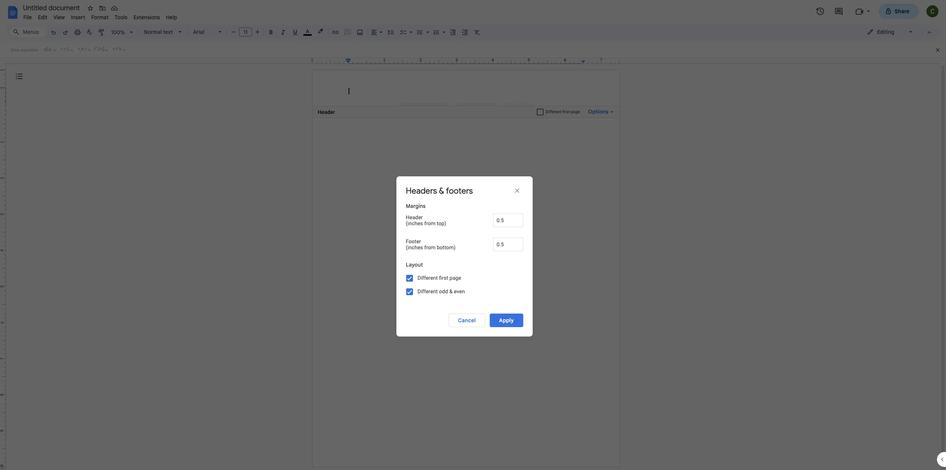 Task type: vqa. For each thing, say whether or not it's contained in the screenshot.
"n"
no



Task type: describe. For each thing, give the bounding box(es) containing it.
Different first page checkbox
[[407, 275, 413, 282]]

none text field inside margins group
[[494, 238, 524, 251]]

different for header
[[546, 110, 562, 115]]

apply
[[500, 317, 514, 324]]

footer (inches from bottom)
[[406, 239, 456, 251]]

different first page for layout
[[418, 275, 461, 281]]

cancel button
[[449, 314, 486, 328]]

main toolbar
[[47, 0, 483, 356]]

equation
[[21, 47, 38, 53]]

headers & footers dialog
[[397, 177, 533, 337]]

Different odd & even checkbox
[[407, 289, 413, 296]]

Star checkbox
[[85, 3, 96, 14]]

first for header
[[563, 110, 570, 115]]

share. private to only me. image
[[886, 8, 892, 15]]

page for header
[[571, 110, 580, 115]]

Rename text field
[[20, 3, 84, 12]]

different first page for header
[[546, 110, 580, 115]]

new equation button
[[9, 44, 40, 56]]

(inches for footer
[[406, 245, 423, 251]]

page for layout
[[450, 275, 461, 281]]

left margin image
[[313, 58, 351, 64]]

bottom)
[[437, 245, 456, 251]]

headers
[[406, 186, 437, 196]]

footers
[[446, 186, 473, 196]]

margins group
[[406, 203, 524, 261]]

footer
[[406, 239, 421, 245]]

new equation
[[11, 47, 38, 53]]

odd
[[439, 289, 448, 295]]

layout group
[[406, 261, 524, 305]]

header for header (inches from top)
[[406, 215, 423, 221]]

headers & footers
[[406, 186, 473, 196]]

margins
[[406, 203, 426, 210]]

right margin image
[[582, 58, 620, 64]]



Task type: locate. For each thing, give the bounding box(es) containing it.
1 (inches from the top
[[406, 221, 423, 227]]

new
[[11, 47, 20, 53]]

(inches for header
[[406, 221, 423, 227]]

layout heading
[[406, 261, 524, 272]]

(inches down the margins
[[406, 221, 423, 227]]

page right different first page checkbox on the right of the page
[[571, 110, 580, 115]]

different first page
[[546, 110, 580, 115], [418, 275, 461, 281]]

Different first page checkbox
[[537, 109, 544, 115]]

different right different first page option
[[418, 275, 438, 281]]

menu bar banner
[[0, 0, 947, 471]]

None text field
[[494, 238, 524, 251]]

1 horizontal spatial &
[[450, 289, 453, 295]]

cancel
[[458, 317, 476, 324]]

2 (inches from the top
[[406, 245, 423, 251]]

first up odd
[[439, 275, 449, 281]]

header for header
[[318, 109, 335, 115]]

0 vertical spatial different
[[546, 110, 562, 115]]

from inside header (inches from top)
[[425, 221, 436, 227]]

headers & footers application
[[0, 0, 947, 471]]

None text field
[[494, 214, 524, 227]]

different odd & even
[[418, 289, 465, 295]]

header
[[318, 109, 335, 115], [406, 215, 423, 221]]

& left footers
[[439, 186, 445, 196]]

from left bottom)
[[425, 245, 436, 251]]

menu bar inside menu bar banner
[[20, 10, 180, 22]]

1 vertical spatial different first page
[[418, 275, 461, 281]]

menu bar
[[20, 10, 180, 22]]

from inside footer (inches from bottom)
[[425, 245, 436, 251]]

from
[[425, 221, 436, 227], [425, 245, 436, 251]]

first
[[563, 110, 570, 115], [439, 275, 449, 281]]

different left odd
[[418, 289, 438, 295]]

header inside header (inches from top)
[[406, 215, 423, 221]]

different first page inside layout group
[[418, 275, 461, 281]]

headers & footers heading
[[406, 186, 482, 196]]

first right different first page checkbox on the right of the page
[[563, 110, 570, 115]]

(inches inside header (inches from top)
[[406, 221, 423, 227]]

from left top)
[[425, 221, 436, 227]]

& right odd
[[450, 289, 453, 295]]

page
[[571, 110, 580, 115], [450, 275, 461, 281]]

1 vertical spatial page
[[450, 275, 461, 281]]

different first page up the different odd & even at the left of the page
[[418, 275, 461, 281]]

1 vertical spatial (inches
[[406, 245, 423, 251]]

2 vertical spatial different
[[418, 289, 438, 295]]

header (inches from top)
[[406, 215, 447, 227]]

0 vertical spatial page
[[571, 110, 580, 115]]

(inches inside footer (inches from bottom)
[[406, 245, 423, 251]]

0 vertical spatial first
[[563, 110, 570, 115]]

different for layout
[[418, 275, 438, 281]]

0 horizontal spatial first
[[439, 275, 449, 281]]

1 horizontal spatial header
[[406, 215, 423, 221]]

layout
[[406, 262, 423, 268]]

from for bottom)
[[425, 245, 436, 251]]

1 vertical spatial first
[[439, 275, 449, 281]]

page inside layout group
[[450, 275, 461, 281]]

different first page right different first page checkbox on the right of the page
[[546, 110, 580, 115]]

(inches
[[406, 221, 423, 227], [406, 245, 423, 251]]

1 horizontal spatial first
[[563, 110, 570, 115]]

0 vertical spatial (inches
[[406, 221, 423, 227]]

first for layout
[[439, 275, 449, 281]]

0 vertical spatial different first page
[[546, 110, 580, 115]]

1 vertical spatial header
[[406, 215, 423, 221]]

margins heading
[[406, 203, 524, 213]]

1 horizontal spatial different first page
[[546, 110, 580, 115]]

0 vertical spatial header
[[318, 109, 335, 115]]

& inside heading
[[439, 186, 445, 196]]

1 vertical spatial different
[[418, 275, 438, 281]]

Menus field
[[9, 27, 47, 37]]

& inside layout group
[[450, 289, 453, 295]]

0 horizontal spatial different first page
[[418, 275, 461, 281]]

none text field inside margins group
[[494, 214, 524, 227]]

0 vertical spatial &
[[439, 186, 445, 196]]

top)
[[437, 221, 447, 227]]

apply button
[[490, 314, 524, 328]]

1 vertical spatial from
[[425, 245, 436, 251]]

2 from from the top
[[425, 245, 436, 251]]

(inches up the "layout"
[[406, 245, 423, 251]]

equations toolbar
[[0, 43, 947, 58]]

even
[[454, 289, 465, 295]]

0 horizontal spatial header
[[318, 109, 335, 115]]

0 vertical spatial from
[[425, 221, 436, 227]]

different right different first page checkbox on the right of the page
[[546, 110, 562, 115]]

from for top)
[[425, 221, 436, 227]]

1 from from the top
[[425, 221, 436, 227]]

page up the even
[[450, 275, 461, 281]]

1 vertical spatial &
[[450, 289, 453, 295]]

&
[[439, 186, 445, 196], [450, 289, 453, 295]]

0 horizontal spatial page
[[450, 275, 461, 281]]

0 horizontal spatial &
[[439, 186, 445, 196]]

1 horizontal spatial page
[[571, 110, 580, 115]]

first inside layout group
[[439, 275, 449, 281]]

different
[[546, 110, 562, 115], [418, 275, 438, 281], [418, 289, 438, 295]]



